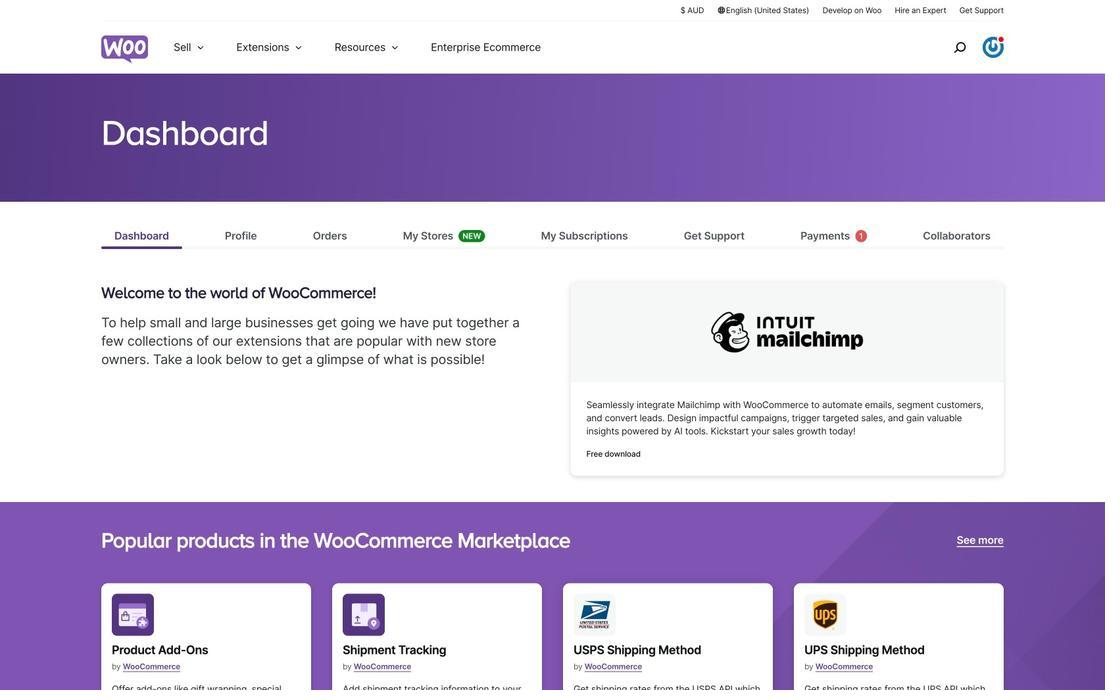 Task type: locate. For each thing, give the bounding box(es) containing it.
service navigation menu element
[[926, 26, 1004, 69]]

open account menu image
[[983, 37, 1004, 58]]



Task type: vqa. For each thing, say whether or not it's contained in the screenshot.
Saver at the top left of page
no



Task type: describe. For each thing, give the bounding box(es) containing it.
search image
[[949, 37, 971, 58]]



